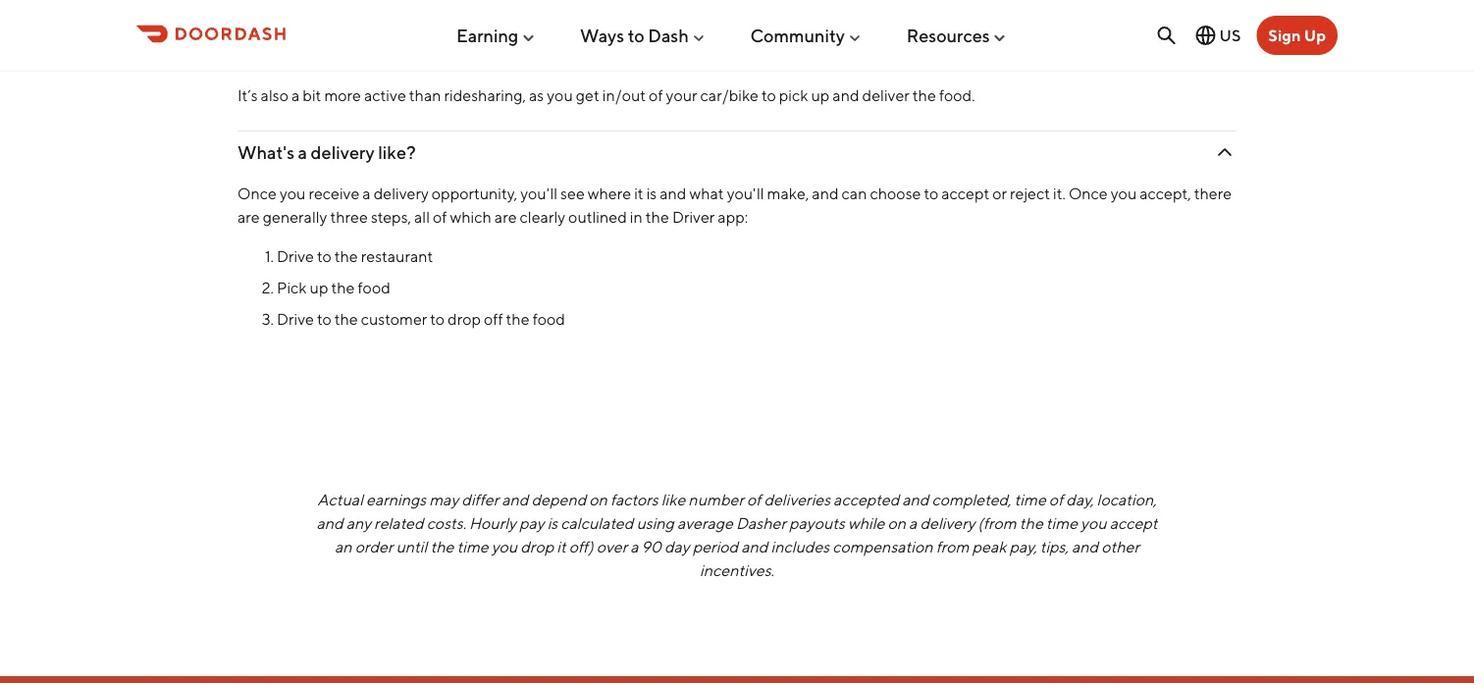 Task type: describe. For each thing, give the bounding box(es) containing it.
sign up button
[[1257, 16, 1338, 55]]

you for you don't have passengers in your car
[[277, 15, 304, 34]]

2 horizontal spatial your
[[666, 86, 698, 105]]

bit
[[303, 86, 321, 105]]

costs.
[[427, 514, 466, 533]]

accept,
[[1140, 184, 1191, 203]]

the down drive to the restaurant
[[331, 278, 355, 297]]

order
[[355, 537, 393, 556]]

where
[[588, 184, 631, 203]]

incentives.
[[700, 561, 774, 580]]

ridesharing,
[[444, 86, 526, 105]]

of right in/out
[[649, 86, 663, 105]]

it's
[[238, 86, 258, 105]]

a left bit
[[292, 86, 300, 105]]

accept inside "once you receive a delivery opportunity, you'll see where it is and what you'll make, and can choose to accept or reject it. once you accept, there are generally three steps, all of which are clearly outlined in the driver app:"
[[942, 184, 990, 203]]

number
[[689, 490, 744, 509]]

generally
[[263, 208, 327, 226]]

1 vertical spatial time
[[1046, 514, 1078, 533]]

customer
[[361, 310, 427, 328]]

to left pick
[[762, 86, 776, 105]]

location,
[[1097, 490, 1157, 509]]

pick
[[779, 86, 808, 105]]

reject
[[1010, 184, 1050, 203]]

calculated
[[561, 514, 634, 533]]

us
[[1220, 26, 1241, 45]]

earning link
[[456, 17, 536, 54]]

day,
[[1066, 490, 1094, 509]]

off)
[[569, 537, 594, 556]]

passengers
[[384, 15, 462, 34]]

2 horizontal spatial is
[[695, 47, 705, 65]]

accepted
[[834, 490, 899, 509]]

is inside "once you receive a delivery opportunity, you'll see where it is and what you'll make, and can choose to accept or reject it. once you accept, there are generally three steps, all of which are clearly outlined in the driver app:"
[[647, 184, 657, 203]]

to up pick up the food
[[317, 247, 332, 266]]

in inside "once you receive a delivery opportunity, you'll see where it is and what you'll make, and can choose to accept or reject it. once you accept, there are generally three steps, all of which are clearly outlined in the driver app:"
[[630, 208, 643, 226]]

payouts
[[789, 514, 845, 533]]

or inside "once you receive a delivery opportunity, you'll see where it is and what you'll make, and can choose to accept or reject it. once you accept, there are generally three steps, all of which are clearly outlined in the driver app:"
[[993, 184, 1007, 203]]

resources link
[[907, 17, 1008, 54]]

90
[[642, 537, 662, 556]]

the down costs.
[[430, 537, 454, 556]]

what
[[690, 184, 724, 203]]

can inside "once you receive a delivery opportunity, you'll see where it is and what you'll make, and can choose to accept or reject it. once you accept, there are generally three steps, all of which are clearly outlined in the driver app:"
[[842, 184, 867, 203]]

includes
[[771, 537, 830, 556]]

delivery inside actual earnings may differ and depend on factors like number of deliveries accepted and completed, time of day, location, and any related costs. hourly pay is calculated using average dasher payouts while on a delivery (from the time you accept an order until the time you drop it off) over a 90 day period and includes compensation from peak pay, tips, and other incentives.
[[920, 514, 975, 533]]

0 vertical spatial any
[[363, 47, 388, 65]]

depend
[[532, 490, 586, 509]]

is inside actual earnings may differ and depend on factors like number of deliveries accepted and completed, time of day, location, and any related costs. hourly pay is calculated using average dasher payouts while on a delivery (from the time you accept an order until the time you drop it off) over a 90 day period and includes compensation from peak pay, tips, and other incentives.
[[547, 514, 558, 533]]

opportunity,
[[432, 184, 517, 203]]

driver
[[672, 208, 715, 226]]

the left food.
[[913, 86, 936, 105]]

what's a delivery like?
[[238, 142, 416, 163]]

drive to the customer to drop off the food
[[277, 310, 565, 328]]

once you receive a delivery opportunity, you'll see where it is and what you'll make, and can choose to accept or reject it. once you accept, there are generally three steps, all of which are clearly outlined in the driver app:
[[238, 184, 1232, 226]]

have
[[347, 15, 381, 34]]

until
[[396, 537, 427, 556]]

outlined
[[569, 208, 627, 226]]

a inside "once you receive a delivery opportunity, you'll see where it is and what you'll make, and can choose to accept or reject it. once you accept, there are generally three steps, all of which are clearly outlined in the driver app:"
[[363, 184, 371, 203]]

from
[[936, 537, 969, 556]]

1 once from the left
[[238, 184, 277, 203]]

more
[[324, 86, 361, 105]]

clearly
[[520, 208, 566, 226]]

sign
[[1269, 26, 1301, 45]]

community
[[750, 25, 845, 46]]

average
[[677, 514, 733, 533]]

of inside "once you receive a delivery opportunity, you'll see where it is and what you'll make, and can choose to accept or reject it. once you accept, there are generally three steps, all of which are clearly outlined in the driver app:"
[[433, 208, 447, 226]]

community link
[[750, 17, 863, 54]]

also
[[261, 86, 289, 105]]

dash
[[648, 25, 689, 46]]

fine),
[[708, 47, 743, 65]]

active
[[364, 86, 406, 105]]

three
[[330, 208, 368, 226]]

up
[[1304, 26, 1326, 45]]

0 vertical spatial time
[[1015, 490, 1046, 509]]

delivery inside "once you receive a delivery opportunity, you'll see where it is and what you'll make, and can choose to accept or reject it. once you accept, there are generally three steps, all of which are clearly outlined in the driver app:"
[[374, 184, 429, 203]]

of left "day,"
[[1049, 490, 1063, 509]]

a up compensation
[[909, 514, 917, 533]]

there
[[1194, 184, 1232, 203]]

compensation
[[833, 537, 933, 556]]

and up driver
[[660, 184, 687, 203]]

you don't have passengers in your car
[[277, 15, 537, 34]]

to right 'customer'
[[430, 310, 445, 328]]

any inside actual earnings may differ and depend on factors like number of deliveries accepted and completed, time of day, location, and any related costs. hourly pay is calculated using average dasher payouts while on a delivery (from the time you accept an order until the time you drop it off) over a 90 day period and includes compensation from peak pay, tips, and other incentives.
[[346, 514, 371, 533]]

than
[[409, 86, 441, 105]]

use
[[335, 47, 360, 65]]

in/out
[[603, 86, 646, 105]]

2 you'll from the left
[[727, 184, 764, 203]]

1 you'll from the left
[[520, 184, 558, 203]]

the up pick up the food
[[334, 247, 358, 266]]

bicycle,
[[746, 47, 799, 65]]

a right 'what's'
[[298, 142, 307, 163]]

1 horizontal spatial your
[[558, 47, 590, 65]]

as
[[529, 86, 544, 105]]

it's also a bit more active than ridesharing, as you get in/out of your car/bike to pick up and deliver the food.
[[238, 86, 975, 105]]

restaurant
[[361, 247, 433, 266]]

2 once from the left
[[1069, 184, 1108, 203]]

sign up
[[1269, 26, 1326, 45]]

you down "day,"
[[1081, 514, 1107, 533]]

a left the 90
[[630, 537, 639, 556]]

(from
[[978, 514, 1017, 533]]

an
[[335, 537, 352, 556]]

deliveries
[[764, 490, 831, 509]]

make,
[[767, 184, 809, 203]]

drop inside actual earnings may differ and depend on factors like number of deliveries accepted and completed, time of day, location, and any related costs. hourly pay is calculated using average dasher payouts while on a delivery (from the time you accept an order until the time you drop it off) over a 90 day period and includes compensation from peak pay, tips, and other incentives.
[[521, 537, 554, 556]]

ways to dash link
[[580, 17, 707, 54]]

and down dasher
[[741, 537, 768, 556]]

to up (two
[[628, 25, 645, 46]]

0 vertical spatial on
[[589, 490, 608, 509]]

1 horizontal spatial up
[[811, 86, 830, 105]]

it.
[[1053, 184, 1066, 203]]



Task type: locate. For each thing, give the bounding box(es) containing it.
your
[[481, 15, 513, 34], [558, 47, 590, 65], [666, 86, 698, 105]]

delivery up steps,
[[374, 184, 429, 203]]

it right the where
[[634, 184, 644, 203]]

steps,
[[371, 208, 411, 226]]

car down ways
[[593, 47, 614, 65]]

and left deliver
[[833, 86, 859, 105]]

are
[[238, 208, 260, 226], [495, 208, 517, 226]]

up right the pick at the top of page
[[310, 278, 328, 297]]

1 horizontal spatial once
[[1069, 184, 1108, 203]]

1 vertical spatial accept
[[1110, 514, 1158, 533]]

1 horizontal spatial you'll
[[727, 184, 764, 203]]

1 horizontal spatial accept
[[1110, 514, 1158, 533]]

1 vertical spatial food
[[533, 310, 565, 328]]

0 horizontal spatial can
[[307, 47, 332, 65]]

you down hourly
[[492, 537, 518, 556]]

1 horizontal spatial it
[[634, 184, 644, 203]]

any up an
[[346, 514, 371, 533]]

factors
[[611, 490, 658, 509]]

dasher
[[736, 514, 786, 533]]

drive to the restaurant
[[277, 247, 433, 266]]

0 vertical spatial food
[[358, 278, 390, 297]]

once
[[238, 184, 277, 203], [1069, 184, 1108, 203]]

may
[[429, 490, 459, 509]]

resources
[[907, 25, 990, 46]]

1 vertical spatial or
[[993, 184, 1007, 203]]

any right the use
[[363, 47, 388, 65]]

you
[[277, 15, 304, 34], [277, 47, 304, 65]]

0 vertical spatial accept
[[942, 184, 990, 203]]

period
[[693, 537, 738, 556]]

ways to dash
[[580, 25, 689, 46]]

0 vertical spatial can
[[307, 47, 332, 65]]

the up pay,
[[1020, 514, 1043, 533]]

tips,
[[1040, 537, 1069, 556]]

to right choose
[[924, 184, 939, 203]]

2 vertical spatial your
[[666, 86, 698, 105]]

your down doors
[[666, 86, 698, 105]]

1 vertical spatial drop
[[521, 537, 554, 556]]

or left reject
[[993, 184, 1007, 203]]

0 horizontal spatial once
[[238, 184, 277, 203]]

0 horizontal spatial are
[[238, 208, 260, 226]]

you for you can use any mode of transportation: your car (two doors is fine), bicycle, or motorcycle
[[277, 47, 304, 65]]

drop left off
[[448, 310, 481, 328]]

car up the transportation: at left top
[[516, 15, 537, 34]]

1 horizontal spatial are
[[495, 208, 517, 226]]

you left accept,
[[1111, 184, 1137, 203]]

car/bike
[[701, 86, 759, 105]]

you can use any mode of transportation: your car (two doors is fine), bicycle, or motorcycle
[[277, 47, 898, 65]]

deliver
[[862, 86, 910, 105]]

2 drive from the top
[[277, 310, 314, 328]]

globe line image
[[1194, 24, 1218, 47]]

motorcycle
[[819, 47, 898, 65]]

can left choose
[[842, 184, 867, 203]]

you'll up clearly on the top left of the page
[[520, 184, 558, 203]]

differ
[[462, 490, 499, 509]]

can left the use
[[307, 47, 332, 65]]

ways
[[580, 25, 624, 46]]

day
[[665, 537, 690, 556]]

time up tips,
[[1046, 514, 1078, 533]]

you left don't
[[277, 15, 304, 34]]

related
[[374, 514, 424, 533]]

0 horizontal spatial or
[[802, 47, 816, 65]]

1 horizontal spatial on
[[888, 514, 906, 533]]

any
[[363, 47, 388, 65], [346, 514, 371, 533]]

to down pick up the food
[[317, 310, 332, 328]]

0 horizontal spatial drop
[[448, 310, 481, 328]]

pick
[[277, 278, 307, 297]]

doors
[[652, 47, 692, 65]]

can
[[307, 47, 332, 65], [842, 184, 867, 203]]

1 vertical spatial can
[[842, 184, 867, 203]]

to inside "once you receive a delivery opportunity, you'll see where it is and what you'll make, and can choose to accept or reject it. once you accept, there are generally three steps, all of which are clearly outlined in the driver app:"
[[924, 184, 939, 203]]

to
[[628, 25, 645, 46], [762, 86, 776, 105], [924, 184, 939, 203], [317, 247, 332, 266], [317, 310, 332, 328], [430, 310, 445, 328]]

or down community
[[802, 47, 816, 65]]

you'll
[[520, 184, 558, 203], [727, 184, 764, 203]]

the inside "once you receive a delivery opportunity, you'll see where it is and what you'll make, and can choose to accept or reject it. once you accept, there are generally three steps, all of which are clearly outlined in the driver app:"
[[646, 208, 669, 226]]

of up dasher
[[747, 490, 761, 509]]

0 horizontal spatial up
[[310, 278, 328, 297]]

2 vertical spatial time
[[457, 537, 489, 556]]

0 vertical spatial or
[[802, 47, 816, 65]]

1 horizontal spatial or
[[993, 184, 1007, 203]]

over
[[597, 537, 627, 556]]

food
[[358, 278, 390, 297], [533, 310, 565, 328]]

1 vertical spatial in
[[630, 208, 643, 226]]

are left generally
[[238, 208, 260, 226]]

is
[[695, 47, 705, 65], [647, 184, 657, 203], [547, 514, 558, 533]]

or
[[802, 47, 816, 65], [993, 184, 1007, 203]]

of right mode
[[435, 47, 449, 65]]

2 are from the left
[[495, 208, 517, 226]]

like?
[[378, 142, 416, 163]]

1 vertical spatial drive
[[277, 310, 314, 328]]

0 vertical spatial is
[[695, 47, 705, 65]]

1 are from the left
[[238, 208, 260, 226]]

what's
[[238, 142, 294, 163]]

you right as
[[547, 86, 573, 105]]

0 horizontal spatial on
[[589, 490, 608, 509]]

car
[[516, 15, 537, 34], [593, 47, 614, 65]]

in
[[465, 15, 478, 34], [630, 208, 643, 226]]

on up compensation
[[888, 514, 906, 533]]

on up calculated
[[589, 490, 608, 509]]

0 horizontal spatial is
[[547, 514, 558, 533]]

of
[[435, 47, 449, 65], [649, 86, 663, 105], [433, 208, 447, 226], [747, 490, 761, 509], [1049, 490, 1063, 509]]

get
[[576, 86, 600, 105]]

accept inside actual earnings may differ and depend on factors like number of deliveries accepted and completed, time of day, location, and any related costs. hourly pay is calculated using average dasher payouts while on a delivery (from the time you accept an order until the time you drop it off) over a 90 day period and includes compensation from peak pay, tips, and other incentives.
[[1110, 514, 1158, 533]]

it left off)
[[557, 537, 566, 556]]

food right off
[[533, 310, 565, 328]]

you up generally
[[280, 184, 306, 203]]

while
[[848, 514, 885, 533]]

0 vertical spatial in
[[465, 15, 478, 34]]

is right pay
[[547, 514, 558, 533]]

pay,
[[1010, 537, 1037, 556]]

0 horizontal spatial in
[[465, 15, 478, 34]]

receive
[[309, 184, 360, 203]]

food.
[[939, 86, 975, 105]]

off
[[484, 310, 503, 328]]

1 vertical spatial is
[[647, 184, 657, 203]]

0 horizontal spatial your
[[481, 15, 513, 34]]

in down the where
[[630, 208, 643, 226]]

actual earnings may differ and depend on factors like number of deliveries accepted and completed, time of day, location, and any related costs. hourly pay is calculated using average dasher payouts while on a delivery (from the time you accept an order until the time you drop it off) over a 90 day period and includes compensation from peak pay, tips, and other incentives.
[[316, 490, 1158, 580]]

0 vertical spatial it
[[634, 184, 644, 203]]

hourly
[[469, 514, 516, 533]]

0 vertical spatial you
[[277, 15, 304, 34]]

accept left reject
[[942, 184, 990, 203]]

0 vertical spatial up
[[811, 86, 830, 105]]

0 horizontal spatial it
[[557, 537, 566, 556]]

drive for drive to the customer to drop off the food
[[277, 310, 314, 328]]

1 horizontal spatial car
[[593, 47, 614, 65]]

see
[[561, 184, 585, 203]]

accept
[[942, 184, 990, 203], [1110, 514, 1158, 533]]

you'll up app:
[[727, 184, 764, 203]]

delivery up receive
[[311, 142, 375, 163]]

choose
[[870, 184, 921, 203]]

0 horizontal spatial food
[[358, 278, 390, 297]]

1 vertical spatial delivery
[[374, 184, 429, 203]]

drive down the pick at the top of page
[[277, 310, 314, 328]]

food down drive to the restaurant
[[358, 278, 390, 297]]

drop
[[448, 310, 481, 328], [521, 537, 554, 556]]

2 vertical spatial delivery
[[920, 514, 975, 533]]

1 vertical spatial up
[[310, 278, 328, 297]]

0 vertical spatial car
[[516, 15, 537, 34]]

2 vertical spatial is
[[547, 514, 558, 533]]

pay
[[519, 514, 544, 533]]

is right the where
[[647, 184, 657, 203]]

delivery up from
[[920, 514, 975, 533]]

up right pick
[[811, 86, 830, 105]]

like
[[661, 490, 686, 509]]

is left fine),
[[695, 47, 705, 65]]

1 vertical spatial you
[[277, 47, 304, 65]]

1 vertical spatial it
[[557, 537, 566, 556]]

and
[[833, 86, 859, 105], [660, 184, 687, 203], [812, 184, 839, 203], [502, 490, 529, 509], [902, 490, 929, 509], [316, 514, 343, 533], [741, 537, 768, 556], [1072, 537, 1099, 556]]

in up the transportation: at left top
[[465, 15, 478, 34]]

time
[[1015, 490, 1046, 509], [1046, 514, 1078, 533], [457, 537, 489, 556]]

0 vertical spatial your
[[481, 15, 513, 34]]

(two
[[617, 47, 649, 65]]

chevron down image
[[1213, 141, 1237, 164]]

of right all
[[433, 208, 447, 226]]

0 vertical spatial delivery
[[311, 142, 375, 163]]

once right it.
[[1069, 184, 1108, 203]]

drive for drive to the restaurant
[[277, 247, 314, 266]]

and right tips,
[[1072, 537, 1099, 556]]

it inside "once you receive a delivery opportunity, you'll see where it is and what you'll make, and can choose to accept or reject it. once you accept, there are generally three steps, all of which are clearly outlined in the driver app:"
[[634, 184, 644, 203]]

1 horizontal spatial food
[[533, 310, 565, 328]]

accept down location,
[[1110, 514, 1158, 533]]

actual
[[317, 490, 363, 509]]

completed,
[[932, 490, 1012, 509]]

on
[[589, 490, 608, 509], [888, 514, 906, 533]]

transportation:
[[452, 47, 555, 65]]

drive up the pick at the top of page
[[277, 247, 314, 266]]

mode
[[391, 47, 432, 65]]

earning
[[456, 25, 519, 46]]

your up the transportation: at left top
[[481, 15, 513, 34]]

0 horizontal spatial accept
[[942, 184, 990, 203]]

time up (from
[[1015, 490, 1046, 509]]

drop down pay
[[521, 537, 554, 556]]

and up pay
[[502, 490, 529, 509]]

the down pick up the food
[[334, 310, 358, 328]]

1 horizontal spatial is
[[647, 184, 657, 203]]

0 horizontal spatial car
[[516, 15, 537, 34]]

1 vertical spatial car
[[593, 47, 614, 65]]

and right accepted
[[902, 490, 929, 509]]

1 horizontal spatial drop
[[521, 537, 554, 556]]

other
[[1102, 537, 1140, 556]]

and right make,
[[812, 184, 839, 203]]

the left driver
[[646, 208, 669, 226]]

it inside actual earnings may differ and depend on factors like number of deliveries accepted and completed, time of day, location, and any related costs. hourly pay is calculated using average dasher payouts while on a delivery (from the time you accept an order until the time you drop it off) over a 90 day period and includes compensation from peak pay, tips, and other incentives.
[[557, 537, 566, 556]]

you up 'also'
[[277, 47, 304, 65]]

1 vertical spatial any
[[346, 514, 371, 533]]

1 you from the top
[[277, 15, 304, 34]]

app:
[[718, 208, 748, 226]]

time down hourly
[[457, 537, 489, 556]]

which
[[450, 208, 492, 226]]

2 you from the top
[[277, 47, 304, 65]]

1 horizontal spatial in
[[630, 208, 643, 226]]

0 vertical spatial drive
[[277, 247, 314, 266]]

1 vertical spatial your
[[558, 47, 590, 65]]

1 drive from the top
[[277, 247, 314, 266]]

1 vertical spatial on
[[888, 514, 906, 533]]

1 horizontal spatial can
[[842, 184, 867, 203]]

your down ways
[[558, 47, 590, 65]]

you
[[547, 86, 573, 105], [280, 184, 306, 203], [1111, 184, 1137, 203], [1081, 514, 1107, 533], [492, 537, 518, 556]]

a up three
[[363, 184, 371, 203]]

once down 'what's'
[[238, 184, 277, 203]]

and down actual on the left bottom
[[316, 514, 343, 533]]

all
[[414, 208, 430, 226]]

0 horizontal spatial you'll
[[520, 184, 558, 203]]

are right which
[[495, 208, 517, 226]]

the right off
[[506, 310, 530, 328]]

peak
[[972, 537, 1007, 556]]

0 vertical spatial drop
[[448, 310, 481, 328]]



Task type: vqa. For each thing, say whether or not it's contained in the screenshot.
What on the top of page
yes



